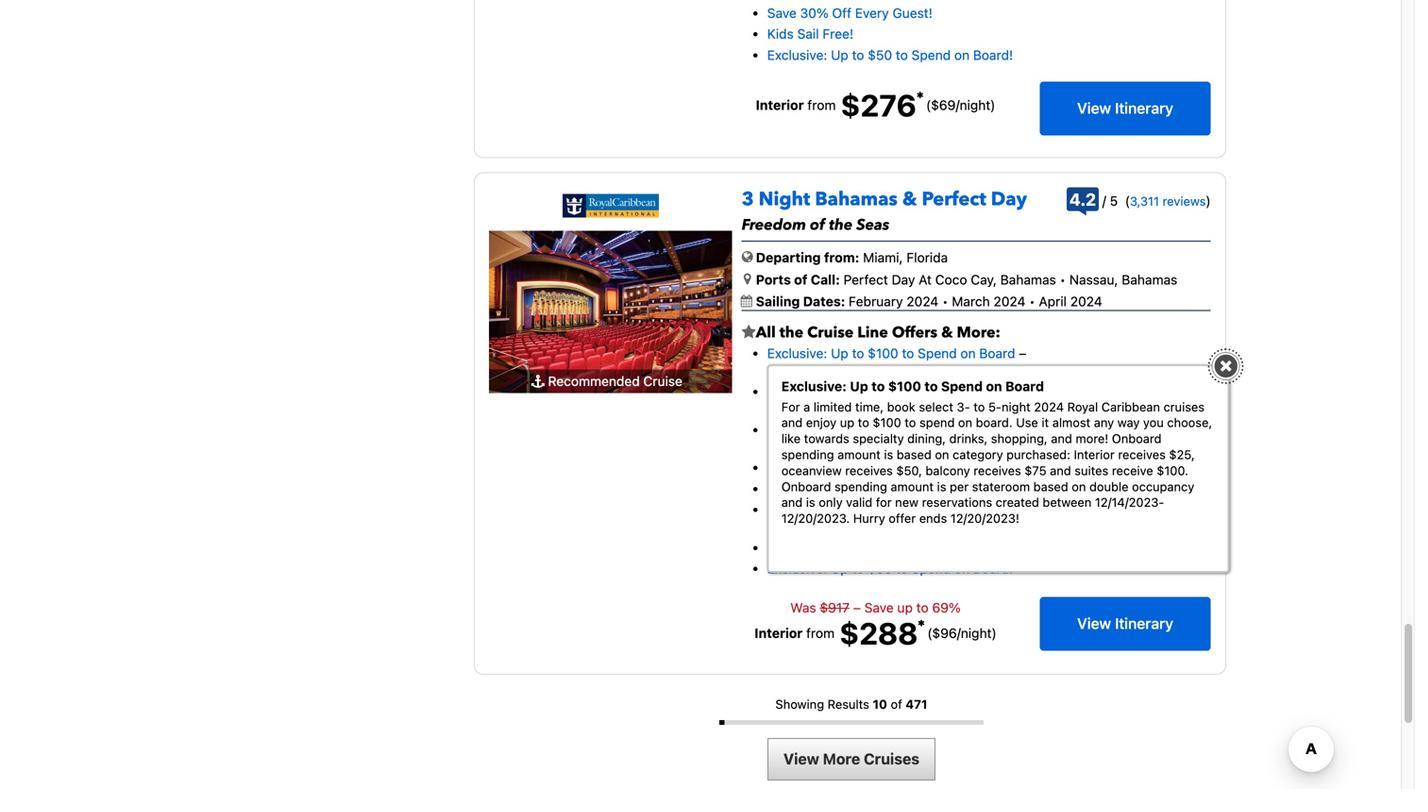 Task type: describe. For each thing, give the bounding box(es) containing it.
view more cruises link
[[768, 738, 936, 781]]

showing results 10 of 471
[[776, 697, 928, 711]]

1 horizontal spatial •
[[1029, 294, 1035, 309]]

was $917 – save up to 69%
[[790, 600, 961, 615]]

cruises
[[864, 750, 920, 768]]

it
[[1042, 416, 1049, 430]]

$276
[[841, 87, 917, 123]]

going, going, gone sale: limited-time price drop - ends wednesday!
[[767, 502, 1038, 535]]

cruise inside no interest or approval: book with no cruise payment due today
[[1000, 384, 1039, 399]]

up inside save 30% off every guest! kids sail free! exclusive: up to $50 to spend on board!
[[831, 47, 848, 63]]

2 horizontal spatial •
[[1060, 272, 1066, 287]]

$25,
[[1169, 448, 1195, 462]]

hurry
[[853, 511, 885, 526]]

caribbean
[[1102, 400, 1160, 414]]

3,311
[[1130, 194, 1159, 208]]

spend
[[920, 416, 955, 430]]

$50 inside save 30% off every guest! kids sail free! exclusive: up to $50 to spend on board!
[[868, 47, 892, 63]]

/ for $288
[[957, 625, 961, 641]]

offer
[[889, 511, 916, 526]]

instant
[[840, 460, 882, 476]]

free! inside save 30% off every guest! kids sail free! exclusive: up to $50 to spend on board!
[[823, 26, 854, 42]]

use
[[1016, 416, 1038, 430]]

– for spend
[[1019, 346, 1027, 361]]

0 horizontal spatial perfect
[[844, 272, 888, 287]]

– 4 days left!
[[888, 401, 971, 416]]

reviews
[[1163, 194, 1206, 208]]

and up like
[[781, 416, 803, 430]]

1 vertical spatial spending
[[835, 479, 887, 494]]

purchased:
[[1007, 448, 1071, 462]]

up down 4
[[896, 422, 913, 437]]

2 horizontal spatial is
[[937, 479, 946, 494]]

kids inside the "kids sail free! exclusive: up to $50 to spend on board!"
[[767, 540, 794, 556]]

1 going, from the left
[[767, 502, 807, 517]]

double
[[1089, 479, 1129, 494]]

new
[[895, 495, 919, 510]]

2024 down at
[[907, 294, 939, 309]]

or
[[838, 384, 851, 399]]

going, going, gone sale: limited-time price drop - ends wednesday! link
[[767, 502, 1038, 535]]

wednesday!
[[844, 519, 919, 535]]

4.2 / 5 ( 3,311 reviews )
[[1070, 189, 1211, 209]]

0 horizontal spatial receives
[[845, 463, 893, 478]]

4
[[903, 401, 911, 416]]

1 horizontal spatial is
[[884, 448, 893, 462]]

/ for $276
[[956, 97, 960, 113]]

2 save 30% off every guest! link from the top
[[767, 481, 933, 497]]

2024 down nassau,
[[1070, 294, 1102, 309]]

spend inside save 30% off every guest! kids sail free! exclusive: up to $50 to spend on board!
[[912, 47, 951, 63]]

board inside booking.com bonus: up to $1,000 to spend on board up to $250 instant savings save 30% off every guest!
[[786, 439, 822, 455]]

– for time
[[923, 519, 930, 535]]

night
[[1002, 400, 1031, 414]]

0 horizontal spatial amount
[[838, 448, 881, 462]]

1 horizontal spatial receives
[[974, 463, 1021, 478]]

1 vertical spatial amount
[[891, 479, 934, 494]]

on down 3-
[[958, 416, 973, 430]]

1 vertical spatial of
[[794, 272, 808, 287]]

bahamas inside 3 night bahamas & perfect day freedom of the seas
[[815, 186, 898, 212]]

map marker image
[[744, 272, 751, 285]]

board for exclusive: up to $100 to spend on board
[[979, 346, 1015, 361]]

exclusive: inside save 30% off every guest! kids sail free! exclusive: up to $50 to spend on board!
[[767, 47, 827, 63]]

booking.com
[[767, 422, 847, 437]]

sale:
[[890, 502, 920, 517]]

2 vertical spatial save
[[864, 600, 894, 615]]

no interest or approval: book with no cruise payment due today
[[767, 384, 1039, 416]]

2 exclusive: up to $50 to spend on board! link from the top
[[767, 561, 1013, 577]]

due
[[824, 401, 848, 416]]

$50,
[[896, 463, 922, 478]]

night) for $288
[[961, 625, 997, 641]]

$75
[[1025, 463, 1047, 478]]

view itinerary for 1st view itinerary link from the top of the page
[[1077, 99, 1174, 117]]

valid
[[846, 495, 873, 510]]

3,311 reviews link
[[1130, 194, 1206, 208]]

2 no from the left
[[979, 384, 996, 399]]

dining,
[[907, 432, 946, 446]]

30% inside booking.com bonus: up to $1,000 to spend on board up to $250 instant savings save 30% off every guest!
[[800, 481, 829, 497]]

all the cruise line offers & more:
[[756, 323, 1001, 343]]

nassau,
[[1069, 272, 1118, 287]]

way
[[1118, 416, 1140, 430]]

3
[[742, 186, 754, 212]]

savings
[[885, 460, 933, 476]]

2 vertical spatial $100
[[873, 416, 901, 430]]

save inside save 30% off every guest! kids sail free! exclusive: up to $50 to spend on board!
[[767, 5, 797, 21]]

recommended cruise
[[548, 374, 683, 389]]

dates:
[[803, 294, 845, 309]]

per
[[950, 479, 969, 494]]

2024 down the perfect day at coco cay, bahamas • nassau, bahamas
[[994, 294, 1026, 309]]

of inside 3 night bahamas & perfect day freedom of the seas
[[810, 215, 825, 235]]

kids sail free! exclusive: up to $50 to spend on board!
[[767, 540, 1013, 577]]

payment
[[767, 401, 820, 416]]

-
[[801, 519, 807, 535]]

0 horizontal spatial •
[[942, 294, 948, 309]]

up up or
[[831, 346, 848, 361]]

exclusive: up to $100 to spend on board link
[[767, 346, 1015, 361]]

for
[[781, 400, 800, 414]]

12/20/2023!
[[951, 511, 1020, 526]]

drinks,
[[949, 432, 988, 446]]

0 horizontal spatial based
[[897, 448, 932, 462]]

– for with
[[892, 401, 899, 416]]

2 kids sail free! link from the top
[[767, 540, 854, 556]]

sailing dates:
[[756, 294, 849, 309]]

booking.com bonus: up to $1,000 to spend on board up to $250 instant savings save 30% off every guest!
[[767, 422, 1033, 497]]

up inside the "kids sail free! exclusive: up to $50 to spend on board!"
[[831, 561, 848, 577]]

$100 for exclusive: up to $100 to spend on board
[[868, 346, 898, 361]]

shopping,
[[991, 432, 1048, 446]]

like
[[781, 432, 801, 446]]

up down like
[[767, 460, 785, 476]]

drop
[[767, 519, 797, 535]]

view more cruises
[[784, 750, 920, 768]]

board! inside save 30% off every guest! kids sail free! exclusive: up to $50 to spend on board!
[[973, 47, 1013, 63]]

2 going, from the left
[[811, 502, 850, 517]]

suites
[[1075, 463, 1109, 478]]

interior from $288
[[755, 615, 918, 651]]

occupancy
[[1132, 479, 1194, 494]]

10
[[873, 697, 887, 711]]

2 vertical spatial is
[[806, 495, 815, 510]]

offers
[[892, 323, 938, 343]]

with
[[950, 384, 976, 399]]

off inside booking.com bonus: up to $1,000 to spend on board up to $250 instant savings save 30% off every guest!
[[832, 481, 852, 497]]

showing
[[776, 697, 824, 711]]

0 horizontal spatial cruise
[[643, 374, 683, 389]]

save 30% off every guest! kids sail free! exclusive: up to $50 to spend on board!
[[767, 5, 1013, 63]]

sail inside the "kids sail free! exclusive: up to $50 to spend on board!"
[[797, 540, 819, 556]]

limited-
[[923, 502, 973, 517]]

sail inside save 30% off every guest! kids sail free! exclusive: up to $50 to spend on board!
[[797, 26, 819, 42]]

night
[[759, 186, 810, 212]]

itinerary for 1st view itinerary link from the top of the page
[[1115, 99, 1174, 117]]

every inside save 30% off every guest! kids sail free! exclusive: up to $50 to spend on board!
[[855, 5, 889, 21]]

from for $288
[[806, 625, 835, 641]]

freedom of the seas image
[[489, 231, 732, 393]]

left!
[[947, 401, 971, 416]]

created
[[996, 495, 1039, 510]]

1 horizontal spatial bahamas
[[1000, 272, 1056, 287]]

1 view itinerary link from the top
[[1040, 82, 1211, 135]]

tomorrow! for limited-
[[967, 519, 1030, 535]]

board! inside the "kids sail free! exclusive: up to $50 to spend on board!"
[[973, 561, 1013, 577]]

30% inside save 30% off every guest! kids sail free! exclusive: up to $50 to spend on board!
[[800, 5, 829, 21]]

$1,000
[[933, 422, 974, 437]]

between
[[1043, 495, 1092, 510]]

from for $276
[[808, 97, 836, 113]]

only
[[819, 495, 843, 510]]

ends for exclusive:
[[767, 363, 797, 378]]

2 horizontal spatial bahamas
[[1122, 272, 1178, 287]]

line
[[858, 323, 888, 343]]

off inside save 30% off every guest! kids sail free! exclusive: up to $50 to spend on board!
[[832, 5, 852, 21]]

gone
[[854, 502, 886, 517]]



Task type: locate. For each thing, give the bounding box(es) containing it.
2 horizontal spatial cruise
[[1000, 384, 1039, 399]]

0 horizontal spatial ends
[[767, 363, 797, 378]]

free! down 12/20/2023.
[[823, 540, 854, 556]]

2 vertical spatial view
[[784, 750, 819, 768]]

1 vertical spatial /
[[1102, 193, 1106, 209]]

onboard down way
[[1112, 432, 1162, 446]]

day
[[991, 186, 1027, 212], [892, 272, 915, 287]]

0 horizontal spatial bahamas
[[815, 186, 898, 212]]

0 vertical spatial 30%
[[800, 5, 829, 21]]

from left $276
[[808, 97, 836, 113]]

0 horizontal spatial of
[[794, 272, 808, 287]]

2 vertical spatial interior
[[755, 625, 803, 641]]

tomorrow! down time
[[967, 519, 1030, 535]]

1 vertical spatial exclusive: up to $50 to spend on board! link
[[767, 561, 1013, 577]]

on
[[954, 47, 970, 63], [961, 346, 976, 361], [986, 379, 1002, 394], [958, 416, 973, 430], [767, 439, 783, 455], [935, 448, 949, 462], [1072, 479, 1086, 494], [954, 561, 970, 577]]

1 save 30% off every guest! link from the top
[[767, 5, 933, 21]]

amount down specialty
[[838, 448, 881, 462]]

time,
[[855, 400, 884, 414]]

0 vertical spatial interior
[[756, 97, 804, 113]]

was
[[790, 600, 816, 615]]

0 vertical spatial of
[[810, 215, 825, 235]]

results
[[828, 697, 869, 711]]

cruise right the recommended on the left of the page
[[643, 374, 683, 389]]

spend up ($69
[[912, 47, 951, 63]]

/ down 69%
[[957, 625, 961, 641]]

you
[[1143, 416, 1164, 430]]

2 guest! from the top
[[893, 481, 933, 497]]

/ left the 5 at the top right
[[1102, 193, 1106, 209]]

on inside the "kids sail free! exclusive: up to $50 to spend on board!"
[[954, 561, 970, 577]]

interior inside exclusive: up to $100 to spend on board for a limited time, book select 3- to 5-night 2024 royal caribbean cruises and enjoy up to $100 to spend on board. use it almost any way you choose, like towards specialty dining, drinks, shopping, and more! onboard spending amount is based on category purchased: interior receives $25, oceanview receives $50, balcony receives $75 and suites receive $100. onboard spending amount is per stateroom based on double occupancy and is only valid for new reservations created between 12/14/2023- 12/20/2023. hurry offer ends 12/20/2023!
[[1074, 448, 1115, 462]]

time
[[973, 502, 1003, 517]]

1 vertical spatial free!
[[823, 540, 854, 556]]

on up 69%
[[954, 561, 970, 577]]

1 horizontal spatial ends
[[810, 519, 840, 535]]

exclusive: up to $50 to spend on board! link up was $917 – save up to 69%
[[767, 561, 1013, 577]]

$50
[[868, 47, 892, 63], [868, 561, 892, 577]]

every inside booking.com bonus: up to $1,000 to spend on board up to $250 instant savings save 30% off every guest!
[[855, 481, 889, 497]]

0 horizontal spatial going,
[[767, 502, 807, 517]]

perfect
[[922, 186, 986, 212], [844, 272, 888, 287]]

2 horizontal spatial of
[[891, 697, 902, 711]]

freedom
[[742, 215, 806, 235]]

1 vertical spatial 30%
[[800, 481, 829, 497]]

1 horizontal spatial of
[[810, 215, 825, 235]]

today
[[852, 401, 888, 416]]

night) for $276
[[960, 97, 996, 113]]

1 vertical spatial every
[[855, 481, 889, 497]]

$100 up specialty
[[873, 416, 901, 430]]

2 every from the top
[[855, 481, 889, 497]]

1 vertical spatial asterisk image
[[918, 619, 925, 627]]

12/20/2023.
[[781, 511, 850, 526]]

($96
[[927, 625, 957, 641]]

exclusive: up interior from $276
[[767, 47, 827, 63]]

1 exclusive: up to $50 to spend on board! link from the top
[[767, 47, 1013, 63]]

– ends tomorrow! for to
[[767, 346, 1027, 378]]

0 vertical spatial up
[[840, 416, 855, 430]]

kids up interior from $276
[[767, 26, 794, 42]]

to
[[852, 47, 864, 63], [896, 47, 908, 63], [852, 346, 864, 361], [902, 346, 914, 361], [872, 379, 885, 394], [925, 379, 938, 394], [974, 400, 985, 414], [858, 416, 869, 430], [905, 416, 916, 430], [917, 422, 929, 437], [978, 422, 990, 437], [788, 460, 801, 476], [852, 561, 864, 577], [896, 561, 908, 577], [916, 600, 929, 615]]

more!
[[1076, 432, 1109, 446]]

off down up to $250 instant savings link
[[832, 481, 852, 497]]

$100 for exclusive: up to $100 to spend on board for a limited time, book select 3- to 5-night 2024 royal caribbean cruises and enjoy up to $100 to spend on board. use it almost any way you choose, like towards specialty dining, drinks, shopping, and more! onboard spending amount is based on category purchased: interior receives $25, oceanview receives $50, balcony receives $75 and suites receive $100. onboard spending amount is per stateroom based on double occupancy and is only valid for new reservations created between 12/14/2023- 12/20/2023. hurry offer ends 12/20/2023!
[[888, 379, 921, 394]]

1 vertical spatial from
[[806, 625, 835, 641]]

3-
[[957, 400, 970, 414]]

kids sail free! link down -
[[767, 540, 854, 556]]

receive
[[1112, 463, 1153, 478]]

0 horizontal spatial &
[[902, 186, 917, 212]]

– ends tomorrow! down time
[[919, 519, 1030, 535]]

0 vertical spatial amount
[[838, 448, 881, 462]]

1 vertical spatial up
[[897, 600, 913, 615]]

call:
[[811, 272, 840, 287]]

1 horizontal spatial up
[[897, 600, 913, 615]]

1 kids sail free! link from the top
[[767, 26, 854, 42]]

based up $50,
[[897, 448, 932, 462]]

itinerary for 1st view itinerary link from the bottom
[[1115, 615, 1174, 633]]

2 view itinerary from the top
[[1077, 615, 1174, 633]]

of right the '10'
[[891, 697, 902, 711]]

star image
[[742, 325, 756, 340]]

specialty
[[853, 432, 904, 446]]

on inside save 30% off every guest! kids sail free! exclusive: up to $50 to spend on board!
[[954, 47, 970, 63]]

• left the april
[[1029, 294, 1035, 309]]

board down the more:
[[979, 346, 1015, 361]]

exclusive: inside the "kids sail free! exclusive: up to $50 to spend on board!"
[[767, 561, 827, 577]]

asterisk image
[[917, 91, 924, 99], [918, 619, 925, 627]]

& up florida
[[902, 186, 917, 212]]

($96 / night)
[[927, 625, 997, 641]]

the inside 3 night bahamas & perfect day freedom of the seas
[[829, 215, 853, 235]]

1 vertical spatial off
[[832, 481, 852, 497]]

exclusive: up to $100 to spend on board dialog
[[767, 352, 1240, 573]]

5
[[1110, 193, 1118, 209]]

0 vertical spatial board!
[[973, 47, 1013, 63]]

2 off from the top
[[832, 481, 852, 497]]

april
[[1039, 294, 1067, 309]]

1 vertical spatial view itinerary
[[1077, 615, 1174, 633]]

kids down drop
[[767, 540, 794, 556]]

view for 1st view itinerary link from the top of the page
[[1077, 99, 1111, 117]]

69%
[[932, 600, 961, 615]]

0 vertical spatial day
[[991, 186, 1027, 212]]

kids sail free! link up interior from $276
[[767, 26, 854, 42]]

coco
[[935, 272, 967, 287]]

is
[[884, 448, 893, 462], [937, 479, 946, 494], [806, 495, 815, 510]]

0 vertical spatial from
[[808, 97, 836, 113]]

the right all at the top of page
[[780, 323, 804, 343]]

0 horizontal spatial the
[[780, 323, 804, 343]]

1 board! from the top
[[973, 47, 1013, 63]]

exclusive: up to $100 to spend on board
[[767, 346, 1015, 361]]

day left "4.2"
[[991, 186, 1027, 212]]

and up drop
[[781, 495, 803, 510]]

board for exclusive: up to $100 to spend on board for a limited time, book select 3- to 5-night 2024 royal caribbean cruises and enjoy up to $100 to spend on board. use it almost any way you choose, like towards specialty dining, drinks, shopping, and more! onboard spending amount is based on category purchased: interior receives $25, oceanview receives $50, balcony receives $75 and suites receive $100. onboard spending amount is per stateroom based on double occupancy and is only valid for new reservations created between 12/14/2023- 12/20/2023. hurry offer ends 12/20/2023!
[[1006, 379, 1044, 394]]

receives up "stateroom"
[[974, 463, 1021, 478]]

up
[[840, 416, 855, 430], [897, 600, 913, 615]]

2 sail from the top
[[797, 540, 819, 556]]

2 itinerary from the top
[[1115, 615, 1174, 633]]

no up for
[[767, 384, 785, 399]]

1 free! from the top
[[823, 26, 854, 42]]

ends down limited-
[[934, 519, 964, 535]]

1 vertical spatial board
[[1006, 379, 1044, 394]]

2 vertical spatial /
[[957, 625, 961, 641]]

all
[[756, 323, 776, 343]]

up
[[831, 47, 848, 63], [831, 346, 848, 361], [850, 379, 868, 394], [896, 422, 913, 437], [767, 460, 785, 476], [831, 561, 848, 577]]

interior inside interior from $276
[[756, 97, 804, 113]]

/
[[956, 97, 960, 113], [1102, 193, 1106, 209], [957, 625, 961, 641]]

march
[[952, 294, 990, 309]]

balcony
[[926, 463, 970, 478]]

exclusive: up to $50 to spend on board! link up $276
[[767, 47, 1013, 63]]

day inside 3 night bahamas & perfect day freedom of the seas
[[991, 186, 1027, 212]]

2 horizontal spatial ends
[[934, 519, 964, 535]]

1 sail from the top
[[797, 26, 819, 42]]

on inside booking.com bonus: up to $1,000 to spend on board up to $250 instant savings save 30% off every guest!
[[767, 439, 783, 455]]

4.2
[[1070, 189, 1096, 209]]

of up sailing dates:
[[794, 272, 808, 287]]

night)
[[960, 97, 996, 113], [961, 625, 997, 641]]

1 vertical spatial tomorrow!
[[967, 519, 1030, 535]]

interior from $276
[[756, 87, 917, 123]]

interior for $288
[[755, 625, 803, 641]]

perfect up february at right
[[844, 272, 888, 287]]

– right offer
[[923, 519, 930, 535]]

up up time, at the right bottom of the page
[[850, 379, 868, 394]]

0 vertical spatial view itinerary
[[1077, 99, 1174, 117]]

1 vertical spatial view
[[1077, 615, 1111, 633]]

day left at
[[892, 272, 915, 287]]

february
[[849, 294, 903, 309]]

and right $75
[[1050, 463, 1071, 478]]

on down booking.com
[[767, 439, 783, 455]]

0 vertical spatial the
[[829, 215, 853, 235]]

0 vertical spatial off
[[832, 5, 852, 21]]

book
[[887, 400, 916, 414]]

1 vertical spatial perfect
[[844, 272, 888, 287]]

of up from:
[[810, 215, 825, 235]]

2 vertical spatial board
[[786, 439, 822, 455]]

ends inside going, going, gone sale: limited-time price drop - ends wednesday!
[[810, 519, 840, 535]]

1 off from the top
[[832, 5, 852, 21]]

on down the more:
[[961, 346, 976, 361]]

1 vertical spatial kids
[[767, 540, 794, 556]]

florida
[[907, 250, 948, 265]]

1 vertical spatial &
[[941, 323, 953, 343]]

and down almost
[[1051, 432, 1072, 446]]

1 vertical spatial kids sail free! link
[[767, 540, 854, 556]]

0 vertical spatial night)
[[960, 97, 996, 113]]

cruise up night on the right bottom of page
[[1000, 384, 1039, 399]]

up inside exclusive: up to $100 to spend on board for a limited time, book select 3- to 5-night 2024 royal caribbean cruises and enjoy up to $100 to spend on board. use it almost any way you choose, like towards specialty dining, drinks, shopping, and more! onboard spending amount is based on category purchased: interior receives $25, oceanview receives $50, balcony receives $75 and suites receive $100. onboard spending amount is per stateroom based on double occupancy and is only valid for new reservations created between 12/14/2023- 12/20/2023. hurry offer ends 12/20/2023!
[[850, 379, 868, 394]]

no interest or approval: book with no cruise payment due today link
[[767, 384, 1039, 416]]

off up interior from $276
[[832, 5, 852, 21]]

for
[[876, 495, 892, 510]]

board.
[[976, 416, 1013, 430]]

1 horizontal spatial going,
[[811, 502, 850, 517]]

/ right $276
[[956, 97, 960, 113]]

perfect inside 3 night bahamas & perfect day freedom of the seas
[[922, 186, 986, 212]]

2 30% from the top
[[800, 481, 829, 497]]

asterisk image for $288
[[918, 619, 925, 627]]

up inside exclusive: up to $100 to spend on board for a limited time, book select 3- to 5-night 2024 royal caribbean cruises and enjoy up to $100 to spend on board. use it almost any way you choose, like towards specialty dining, drinks, shopping, and more! onboard spending amount is based on category purchased: interior receives $25, oceanview receives $50, balcony receives $75 and suites receive $100. onboard spending amount is per stateroom based on double occupancy and is only valid for new reservations created between 12/14/2023- 12/20/2023. hurry offer ends 12/20/2023!
[[840, 416, 855, 430]]

february 2024 • march 2024 • april 2024
[[849, 294, 1102, 309]]

1 every from the top
[[855, 5, 889, 21]]

spend inside exclusive: up to $100 to spend on board for a limited time, book select 3- to 5-night 2024 royal caribbean cruises and enjoy up to $100 to spend on board. use it almost any way you choose, like towards specialty dining, drinks, shopping, and more! onboard spending amount is based on category purchased: interior receives $25, oceanview receives $50, balcony receives $75 and suites receive $100. onboard spending amount is per stateroom based on double occupancy and is only valid for new reservations created between 12/14/2023- 12/20/2023. hurry offer ends 12/20/2023!
[[941, 379, 983, 394]]

spend down night on the right bottom of page
[[994, 422, 1033, 437]]

calendar image
[[741, 295, 752, 307]]

save 30% off every guest! link down up to $250 instant savings link
[[767, 481, 933, 497]]

– right $917
[[853, 600, 861, 615]]

ends up interest on the right of the page
[[767, 363, 797, 378]]

ports
[[756, 272, 791, 287]]

1 no from the left
[[767, 384, 785, 399]]

onboard
[[1112, 432, 1162, 446], [781, 479, 831, 494]]

category
[[953, 448, 1003, 462]]

anchor image
[[531, 375, 545, 388]]

on up between
[[1072, 479, 1086, 494]]

$50 inside the "kids sail free! exclusive: up to $50 to spend on board!"
[[868, 561, 892, 577]]

ends for going,
[[934, 519, 964, 535]]

from:
[[824, 250, 860, 265]]

– left 4
[[892, 401, 899, 416]]

1 vertical spatial – ends tomorrow!
[[919, 519, 1030, 535]]

every up $276
[[855, 5, 889, 21]]

guest! inside booking.com bonus: up to $1,000 to spend on board up to $250 instant savings save 30% off every guest!
[[893, 481, 933, 497]]

& left the more:
[[941, 323, 953, 343]]

2 vertical spatial of
[[891, 697, 902, 711]]

royal caribbean image
[[563, 194, 659, 218]]

miami,
[[863, 250, 903, 265]]

tomorrow! for to
[[801, 363, 863, 378]]

spending up valid
[[835, 479, 887, 494]]

1 vertical spatial sail
[[797, 540, 819, 556]]

2 board! from the top
[[973, 561, 1013, 577]]

0 vertical spatial is
[[884, 448, 893, 462]]

ports of call:
[[756, 272, 840, 287]]

0 vertical spatial save
[[767, 5, 797, 21]]

guest! inside save 30% off every guest! kids sail free! exclusive: up to $50 to spend on board!
[[893, 5, 933, 21]]

0 vertical spatial sail
[[797, 26, 819, 42]]

– ends tomorrow! for limited-
[[919, 519, 1030, 535]]

asterisk image left ($69
[[917, 91, 924, 99]]

stateroom
[[972, 479, 1030, 494]]

of
[[810, 215, 825, 235], [794, 272, 808, 287], [891, 697, 902, 711]]

0 vertical spatial /
[[956, 97, 960, 113]]

from down $917
[[806, 625, 835, 641]]

is down specialty
[[884, 448, 893, 462]]

sailing
[[756, 294, 800, 309]]

board inside exclusive: up to $100 to spend on board for a limited time, book select 3- to 5-night 2024 royal caribbean cruises and enjoy up to $100 to spend on board. use it almost any way you choose, like towards specialty dining, drinks, shopping, and more! onboard spending amount is based on category purchased: interior receives $25, oceanview receives $50, balcony receives $75 and suites receive $100. onboard spending amount is per stateroom based on double occupancy and is only valid for new reservations created between 12/14/2023- 12/20/2023. hurry offer ends 12/20/2023!
[[1006, 379, 1044, 394]]

interior inside interior from $288
[[755, 625, 803, 641]]

–
[[1019, 346, 1027, 361], [892, 401, 899, 416], [923, 519, 930, 535], [853, 600, 861, 615]]

1 itinerary from the top
[[1115, 99, 1174, 117]]

ends
[[919, 511, 947, 526]]

0 vertical spatial free!
[[823, 26, 854, 42]]

1 vertical spatial based
[[1034, 479, 1068, 494]]

cruise down "dates:"
[[807, 323, 854, 343]]

$50 up $276
[[868, 47, 892, 63]]

kids inside save 30% off every guest! kids sail free! exclusive: up to $50 to spend on board!
[[767, 26, 794, 42]]

0 vertical spatial $100
[[868, 346, 898, 361]]

interest
[[788, 384, 835, 399]]

exclusive: down all at the top of page
[[767, 346, 827, 361]]

exclusive: up was
[[767, 561, 827, 577]]

sail
[[797, 26, 819, 42], [797, 540, 819, 556]]

0 vertical spatial based
[[897, 448, 932, 462]]

up down limited
[[840, 416, 855, 430]]

save
[[767, 5, 797, 21], [767, 481, 797, 497], [864, 600, 894, 615]]

2 kids from the top
[[767, 540, 794, 556]]

2 $50 from the top
[[868, 561, 892, 577]]

2024 inside exclusive: up to $100 to spend on board for a limited time, book select 3- to 5-night 2024 royal caribbean cruises and enjoy up to $100 to spend on board. use it almost any way you choose, like towards specialty dining, drinks, shopping, and more! onboard spending amount is based on category purchased: interior receives $25, oceanview receives $50, balcony receives $75 and suites receive $100. onboard spending amount is per stateroom based on double occupancy and is only valid for new reservations created between 12/14/2023- 12/20/2023. hurry offer ends 12/20/2023!
[[1034, 400, 1064, 414]]

&
[[902, 186, 917, 212], [941, 323, 953, 343]]

$100.
[[1157, 463, 1188, 478]]

exclusive: up to $100 to spend on board for a limited time, book select 3- to 5-night 2024 royal caribbean cruises and enjoy up to $100 to spend on board. use it almost any way you choose, like towards specialty dining, drinks, shopping, and more! onboard spending amount is based on category purchased: interior receives $25, oceanview receives $50, balcony receives $75 and suites receive $100. onboard spending amount is per stateroom based on double occupancy and is only valid for new reservations created between 12/14/2023- 12/20/2023. hurry offer ends 12/20/2023!
[[781, 379, 1212, 526]]

5-
[[988, 400, 1002, 414]]

board down booking.com
[[786, 439, 822, 455]]

& inside 3 night bahamas & perfect day freedom of the seas
[[902, 186, 917, 212]]

asterisk image for $276
[[917, 91, 924, 99]]

1 vertical spatial save 30% off every guest! link
[[767, 481, 933, 497]]

1 horizontal spatial cruise
[[807, 323, 854, 343]]

spend down the offers
[[918, 346, 957, 361]]

0 horizontal spatial is
[[806, 495, 815, 510]]

sail up interior from $276
[[797, 26, 819, 42]]

night) right ($69
[[960, 97, 996, 113]]

free! inside the "kids sail free! exclusive: up to $50 to spend on board!"
[[823, 540, 854, 556]]

12/14/2023-
[[1095, 495, 1164, 510]]

no up the 5-
[[979, 384, 996, 399]]

1 view itinerary from the top
[[1077, 99, 1174, 117]]

interior for $276
[[756, 97, 804, 113]]

spend inside the "kids sail free! exclusive: up to $50 to spend on board!"
[[912, 561, 951, 577]]

1 horizontal spatial day
[[991, 186, 1027, 212]]

bahamas up the april
[[1000, 272, 1056, 287]]

tomorrow! up or
[[801, 363, 863, 378]]

is down the "balcony"
[[937, 479, 946, 494]]

0 horizontal spatial tomorrow!
[[801, 363, 863, 378]]

bonus:
[[850, 422, 892, 437]]

choose,
[[1167, 416, 1212, 430]]

0 vertical spatial asterisk image
[[917, 91, 924, 99]]

1 vertical spatial view itinerary link
[[1040, 597, 1211, 651]]

1 guest! from the top
[[893, 5, 933, 21]]

1 vertical spatial day
[[892, 272, 915, 287]]

is up 12/20/2023.
[[806, 495, 815, 510]]

1 vertical spatial guest!
[[893, 481, 933, 497]]

$100 up book at the bottom right of page
[[888, 379, 921, 394]]

view itinerary for 1st view itinerary link from the bottom
[[1077, 615, 1174, 633]]

recommended
[[548, 374, 640, 389]]

2 free! from the top
[[823, 540, 854, 556]]

0 horizontal spatial day
[[892, 272, 915, 287]]

0 vertical spatial kids
[[767, 26, 794, 42]]

1 horizontal spatial onboard
[[1112, 432, 1162, 446]]

towards
[[804, 432, 850, 446]]

1 horizontal spatial tomorrow!
[[967, 519, 1030, 535]]

1 horizontal spatial perfect
[[922, 186, 986, 212]]

more
[[823, 750, 860, 768]]

1 vertical spatial itinerary
[[1115, 615, 1174, 633]]

save 30% off every guest! link up interior from $276
[[767, 5, 933, 21]]

exclusive: up a
[[781, 379, 847, 394]]

sail down -
[[797, 540, 819, 556]]

1 horizontal spatial based
[[1034, 479, 1068, 494]]

– inside the – ends tomorrow!
[[1019, 346, 1027, 361]]

perfect day at coco cay, bahamas • nassau, bahamas
[[844, 272, 1178, 287]]

view for 1st view itinerary link from the bottom
[[1077, 615, 1111, 633]]

0 vertical spatial every
[[855, 5, 889, 21]]

up up interior from $276
[[831, 47, 848, 63]]

booking.com bonus: up to $1,000 to spend on board link
[[767, 422, 1033, 455]]

reservations
[[922, 495, 992, 510]]

/ inside 4.2 / 5 ( 3,311 reviews )
[[1102, 193, 1106, 209]]

– up night on the right bottom of page
[[1019, 346, 1027, 361]]

0 vertical spatial perfect
[[922, 186, 986, 212]]

asterisk image left '($96'
[[918, 619, 925, 627]]

2 view itinerary link from the top
[[1040, 597, 1211, 651]]

$250
[[804, 460, 836, 476]]

0 vertical spatial $50
[[868, 47, 892, 63]]

board! down 12/20/2023!
[[973, 561, 1013, 577]]

1 30% from the top
[[800, 5, 829, 21]]

from inside interior from $276
[[808, 97, 836, 113]]

on up the "balcony"
[[935, 448, 949, 462]]

0 horizontal spatial onboard
[[781, 479, 831, 494]]

1 vertical spatial $50
[[868, 561, 892, 577]]

0 vertical spatial view itinerary link
[[1040, 82, 1211, 135]]

night) right '($96'
[[961, 625, 997, 641]]

• down coco
[[942, 294, 948, 309]]

book
[[916, 384, 946, 399]]

globe image
[[742, 250, 753, 264]]

receives down specialty
[[845, 463, 893, 478]]

spend inside booking.com bonus: up to $1,000 to spend on board up to $250 instant savings save 30% off every guest!
[[994, 422, 1033, 437]]

1 horizontal spatial &
[[941, 323, 953, 343]]

1 horizontal spatial no
[[979, 384, 996, 399]]

on up the 5-
[[986, 379, 1002, 394]]

($69
[[926, 97, 956, 113]]

1 kids from the top
[[767, 26, 794, 42]]

•
[[1060, 272, 1066, 287], [942, 294, 948, 309], [1029, 294, 1035, 309]]

up left 69%
[[897, 600, 913, 615]]

every up gone at the bottom right
[[855, 481, 889, 497]]

view itinerary link
[[1040, 82, 1211, 135], [1040, 597, 1211, 651]]

spending up oceanview
[[781, 448, 834, 462]]

– ends tomorrow! up approval:
[[767, 346, 1027, 378]]

1 vertical spatial save
[[767, 481, 797, 497]]

perfect up florida
[[922, 186, 986, 212]]

board up night on the right bottom of page
[[1006, 379, 1044, 394]]

on up ($69 / night)
[[954, 47, 970, 63]]

0 vertical spatial – ends tomorrow!
[[767, 346, 1027, 378]]

tomorrow! inside the – ends tomorrow!
[[801, 363, 863, 378]]

going, left gone at the bottom right
[[811, 502, 850, 517]]

0 vertical spatial spending
[[781, 448, 834, 462]]

0 vertical spatial tomorrow!
[[801, 363, 863, 378]]

exclusive: inside exclusive: up to $100 to spend on board for a limited time, book select 3- to 5-night 2024 royal caribbean cruises and enjoy up to $100 to spend on board. use it almost any way you choose, like towards specialty dining, drinks, shopping, and more! onboard spending amount is based on category purchased: interior receives $25, oceanview receives $50, balcony receives $75 and suites receive $100. onboard spending amount is per stateroom based on double occupancy and is only valid for new reservations created between 12/14/2023- 12/20/2023. hurry offer ends 12/20/2023!
[[781, 379, 847, 394]]

1 vertical spatial the
[[780, 323, 804, 343]]

($69 / night)
[[926, 97, 996, 113]]

1 $50 from the top
[[868, 47, 892, 63]]

0 vertical spatial guest!
[[893, 5, 933, 21]]

going, up drop
[[767, 502, 807, 517]]

spending
[[781, 448, 834, 462], [835, 479, 887, 494]]

a
[[804, 400, 810, 414]]

from inside interior from $288
[[806, 625, 835, 641]]

bahamas right nassau,
[[1122, 272, 1178, 287]]

save 30% off every guest! link
[[767, 5, 933, 21], [767, 481, 933, 497]]

save inside booking.com bonus: up to $1,000 to spend on board up to $250 instant savings save 30% off every guest!
[[767, 481, 797, 497]]

2 horizontal spatial receives
[[1118, 448, 1166, 462]]

view for view more cruises link
[[784, 750, 819, 768]]

• up the april
[[1060, 272, 1066, 287]]

$50 up was $917 – save up to 69%
[[868, 561, 892, 577]]

ends
[[767, 363, 797, 378], [810, 519, 840, 535], [934, 519, 964, 535]]



Task type: vqa. For each thing, say whether or not it's contained in the screenshot.
your within Complimentary breakfast included in the cost of your cruise, complimentary lunch with some premium upcharge items, cover charge for dinner (TBA). Specialty drinks, alcoholic beverages, bottled water, beer, wine and soft drinks are at current menu pricing.
no



